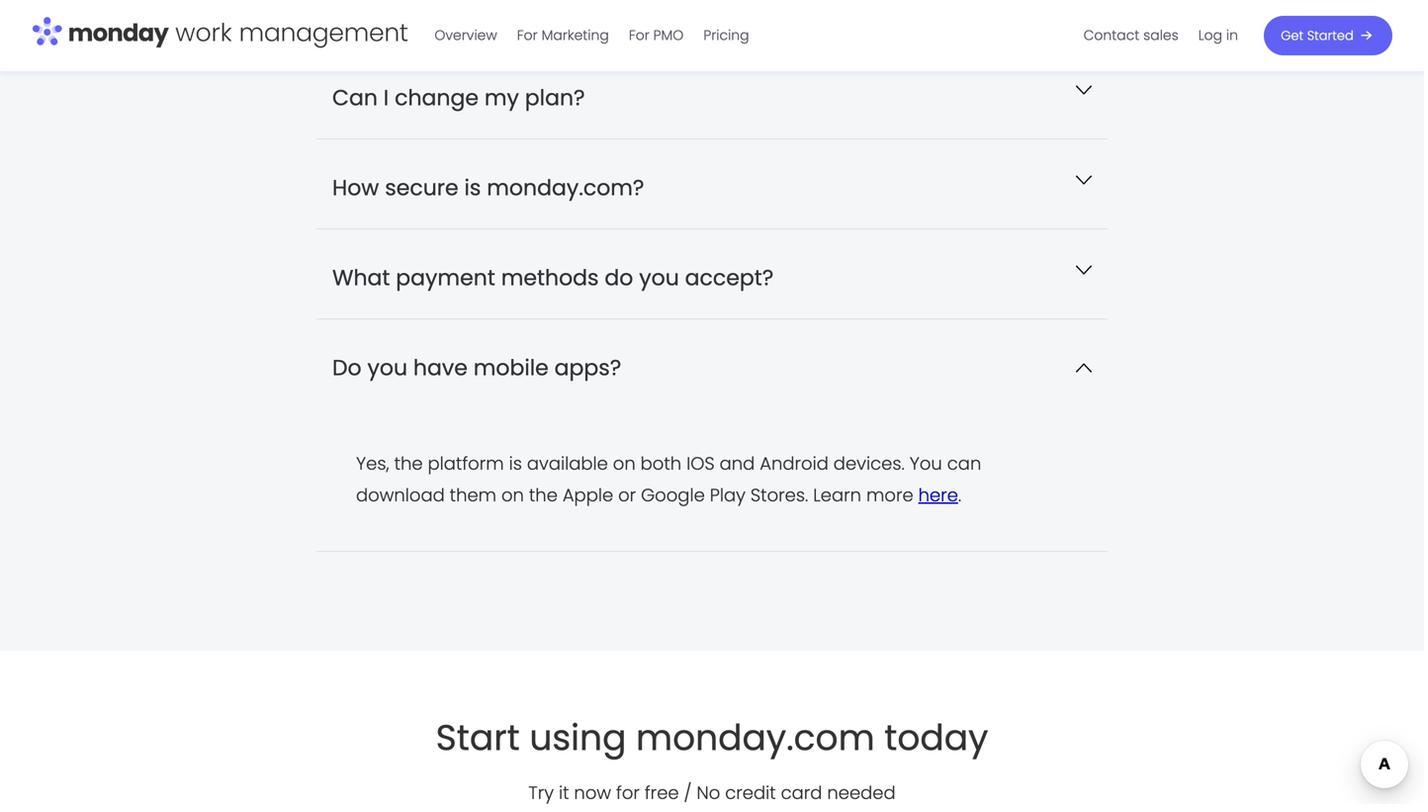 Task type: locate. For each thing, give the bounding box(es) containing it.
my
[[485, 82, 519, 113]]

list containing contact sales
[[1074, 0, 1248, 71]]

today
[[885, 713, 989, 762]]

1 horizontal spatial is
[[509, 451, 522, 476]]

started
[[1307, 27, 1354, 45]]

monday.com work management image
[[32, 13, 409, 54]]

download
[[356, 483, 445, 508]]

1 horizontal spatial you
[[639, 262, 679, 293]]

0 vertical spatial the
[[394, 451, 423, 476]]

contact sales
[[1084, 26, 1179, 45]]

on
[[613, 451, 636, 476], [502, 483, 524, 508]]

here link
[[919, 483, 958, 508]]

on right them
[[502, 483, 524, 508]]

list
[[1074, 0, 1248, 71]]

for inside for pmo link
[[629, 26, 650, 45]]

is inside dropdown button
[[464, 172, 481, 203]]

0 horizontal spatial for
[[517, 26, 538, 45]]

start
[[436, 713, 520, 762]]

log in link
[[1189, 20, 1248, 51]]

0 horizontal spatial the
[[394, 451, 423, 476]]

for inside for marketing link
[[517, 26, 538, 45]]

get started button
[[1264, 16, 1393, 55]]

0 vertical spatial on
[[613, 451, 636, 476]]

get started
[[1281, 27, 1354, 45]]

1 vertical spatial is
[[509, 451, 522, 476]]

for
[[517, 26, 538, 45], [629, 26, 650, 45]]

and
[[720, 451, 755, 476]]

on up the or
[[613, 451, 636, 476]]

for left marketing
[[517, 26, 538, 45]]

.
[[958, 483, 962, 508]]

0 horizontal spatial you
[[367, 352, 408, 383]]

is
[[464, 172, 481, 203], [509, 451, 522, 476]]

1 horizontal spatial on
[[613, 451, 636, 476]]

both
[[641, 451, 682, 476]]

you right do at top
[[639, 262, 679, 293]]

you inside dropdown button
[[367, 352, 408, 383]]

1 horizontal spatial the
[[529, 483, 558, 508]]

0 horizontal spatial is
[[464, 172, 481, 203]]

for left pmo
[[629, 26, 650, 45]]

monday.com?
[[487, 172, 644, 203]]

you
[[639, 262, 679, 293], [367, 352, 408, 383]]

1 horizontal spatial for
[[629, 26, 650, 45]]

the down available
[[529, 483, 558, 508]]

apple
[[563, 483, 613, 508]]

main element
[[425, 0, 1393, 71]]

do you have mobile apps?
[[332, 352, 622, 383]]

change
[[395, 82, 479, 113]]

you
[[910, 451, 943, 476]]

yes, the platform is available on both ios and android devices. you can download them on the apple or google play stores. learn more
[[356, 451, 982, 508]]

android
[[760, 451, 829, 476]]

1 for from the left
[[517, 26, 538, 45]]

ios
[[687, 451, 715, 476]]

google
[[641, 483, 705, 508]]

log in
[[1199, 26, 1238, 45]]

0 vertical spatial you
[[639, 262, 679, 293]]

monday.com
[[636, 713, 875, 762]]

stores.
[[751, 483, 808, 508]]

pricing link
[[694, 20, 759, 51]]

1 vertical spatial you
[[367, 352, 408, 383]]

the
[[394, 451, 423, 476], [529, 483, 558, 508]]

yes,
[[356, 451, 389, 476]]

is right secure
[[464, 172, 481, 203]]

2 for from the left
[[629, 26, 650, 45]]

is right platform
[[509, 451, 522, 476]]

mobile
[[474, 352, 549, 383]]

here
[[919, 483, 958, 508]]

1 vertical spatial on
[[502, 483, 524, 508]]

the up download
[[394, 451, 423, 476]]

you inside dropdown button
[[639, 262, 679, 293]]

you right do
[[367, 352, 408, 383]]

contact
[[1084, 26, 1140, 45]]

get
[[1281, 27, 1304, 45]]

contact sales link
[[1074, 20, 1189, 51]]

0 vertical spatial is
[[464, 172, 481, 203]]

platform
[[428, 451, 504, 476]]



Task type: describe. For each thing, give the bounding box(es) containing it.
0 horizontal spatial on
[[502, 483, 524, 508]]

pricing
[[704, 26, 749, 45]]

do
[[605, 262, 633, 293]]

log
[[1199, 26, 1223, 45]]

them
[[450, 483, 497, 508]]

can i change my plan?
[[332, 82, 585, 113]]

can i change my plan? button
[[317, 49, 1108, 138]]

do
[[332, 352, 362, 383]]

start using monday.com today
[[436, 713, 989, 762]]

have
[[413, 352, 468, 383]]

payment
[[396, 262, 495, 293]]

for pmo link
[[619, 20, 694, 51]]

1 vertical spatial the
[[529, 483, 558, 508]]

learn
[[813, 483, 862, 508]]

overview
[[435, 26, 497, 45]]

for for for pmo
[[629, 26, 650, 45]]

overview link
[[425, 20, 507, 51]]

using
[[530, 713, 627, 762]]

what
[[332, 262, 390, 293]]

secure
[[385, 172, 459, 203]]

for for for marketing
[[517, 26, 538, 45]]

available
[[527, 451, 608, 476]]

for marketing
[[517, 26, 609, 45]]

pmo
[[653, 26, 684, 45]]

can
[[332, 82, 378, 113]]

how
[[332, 172, 379, 203]]

or
[[618, 483, 636, 508]]

play
[[710, 483, 746, 508]]

i
[[384, 82, 389, 113]]

apps?
[[555, 352, 622, 383]]

do you have mobile apps? region
[[356, 448, 1068, 511]]

for pmo
[[629, 26, 684, 45]]

here .
[[919, 483, 962, 508]]

marketing
[[542, 26, 609, 45]]

devices.
[[834, 451, 905, 476]]

for marketing link
[[507, 20, 619, 51]]

sales
[[1144, 26, 1179, 45]]

how secure is monday.com?
[[332, 172, 644, 203]]

is inside yes, the platform is available on both ios and android devices. you can download them on the apple or google play stores. learn more
[[509, 451, 522, 476]]

more
[[866, 483, 914, 508]]

plan?
[[525, 82, 585, 113]]

can
[[947, 451, 982, 476]]

in
[[1226, 26, 1238, 45]]

how secure is monday.com? button
[[317, 139, 1108, 228]]

accept?
[[685, 262, 774, 293]]

what payment methods do you accept? button
[[317, 229, 1108, 318]]

do you have mobile apps? button
[[317, 319, 1108, 408]]

methods
[[501, 262, 599, 293]]

what payment methods do you accept?
[[332, 262, 774, 293]]



Task type: vqa. For each thing, say whether or not it's contained in the screenshot.
Type: Lesson
no



